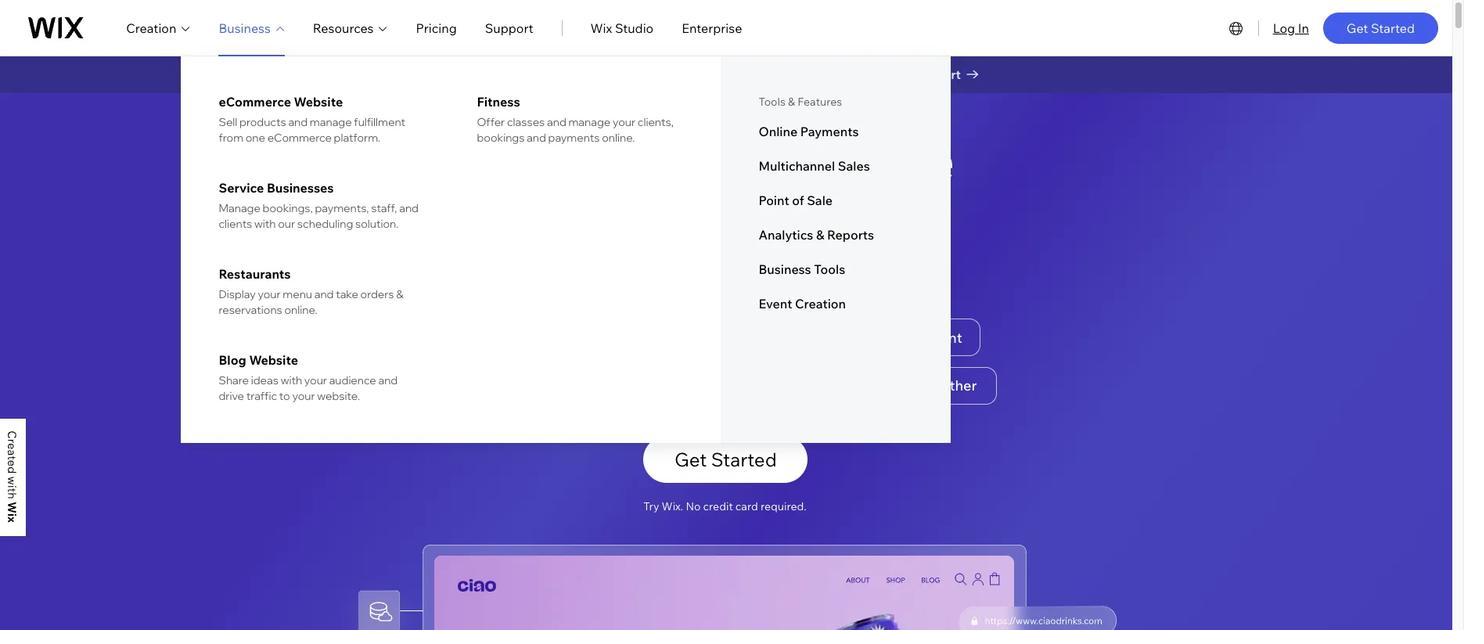Task type: describe. For each thing, give the bounding box(es) containing it.
portfolio button
[[629, 320, 747, 357]]

0 vertical spatial tools
[[759, 95, 786, 109]]

online. inside fitness offer classes and manage your clients, bookings and payments online.
[[602, 131, 635, 145]]

blog website share ideas with your audience and drive traffic to your website.
[[219, 352, 398, 403]]

like
[[795, 269, 821, 289]]

share
[[219, 373, 249, 387]]

get started inside button
[[675, 448, 777, 471]]

service
[[219, 180, 264, 196]]

online payments
[[759, 124, 859, 139]]

& inside restaurants display your menu and take orders & reservations online.
[[396, 287, 404, 301]]

studio
[[615, 20, 654, 36]]

creation inside business group
[[795, 296, 846, 312]]

payments
[[801, 124, 859, 139]]

your down the blog website link
[[304, 373, 327, 387]]

drive
[[219, 389, 244, 403]]

business tools link
[[759, 261, 914, 277]]

log
[[1273, 20, 1295, 36]]

in
[[1298, 20, 1309, 36]]

no
[[686, 500, 701, 514]]

get inside button
[[675, 448, 707, 471]]

and inside blog website share ideas with your audience and drive traffic to your website.
[[378, 373, 398, 387]]

kind
[[594, 269, 627, 289]]

blog
[[219, 352, 246, 368]]

restaurants
[[219, 266, 291, 282]]

impact
[[567, 67, 608, 82]]

try wix. no credit card required.
[[644, 500, 807, 514]]

0 vertical spatial get started
[[1347, 20, 1415, 36]]

analytics & reports
[[759, 227, 874, 243]]

consultant button
[[853, 319, 981, 356]]

platform.
[[334, 131, 381, 145]]

created with wix image
[[8, 431, 16, 523]]

a
[[694, 123, 726, 194]]

business for business
[[219, 20, 271, 36]]

required.
[[761, 500, 807, 514]]

restaurant button
[[639, 367, 776, 405]]

other
[[938, 377, 977, 395]]

resources
[[313, 20, 374, 36]]

2 horizontal spatial to
[[825, 269, 841, 289]]

create?
[[844, 269, 901, 289]]

wix studio
[[591, 20, 654, 36]]

your inside fitness offer classes and manage your clients, bookings and payments online.
[[613, 115, 636, 129]]

bookings
[[477, 131, 525, 145]]

1 horizontal spatial to
[[664, 67, 676, 82]]

offer
[[477, 115, 505, 129]]

0 vertical spatial with
[[715, 67, 740, 82]]

solution.
[[355, 217, 399, 231]]

and up payments
[[547, 115, 566, 129]]

staff,
[[371, 201, 397, 215]]

1 vertical spatial tools
[[814, 261, 845, 277]]

show support
[[875, 67, 961, 82]]

pricing link
[[416, 18, 457, 37]]

try
[[644, 500, 659, 514]]

1 horizontal spatial started
[[1371, 20, 1415, 36]]

with inside blog website share ideas with your audience and drive traffic to your website.
[[281, 373, 302, 387]]

ideas
[[251, 373, 279, 387]]

log in link
[[1273, 18, 1309, 37]]

get started button
[[643, 436, 808, 483]]

stand
[[679, 67, 712, 82]]

and inside ecommerce website sell products and manage fulfillment from one ecommerce platform.
[[288, 115, 308, 129]]

features
[[798, 95, 842, 109]]

business button
[[219, 18, 285, 37]]

let's make an impact together to stand with the people of ukraine.
[[486, 67, 871, 82]]

orders
[[360, 287, 394, 301]]

service businesses manage bookings, payments, staff, and clients with our scheduling solution.
[[219, 180, 419, 231]]

your inside restaurants display your menu and take orders & reservations online.
[[258, 287, 281, 301]]

fitness
[[477, 94, 520, 110]]

wix.
[[662, 500, 683, 514]]

together
[[611, 67, 661, 82]]

business for business tools
[[759, 261, 811, 277]]

manage inside fitness offer classes and manage your clients, bookings and payments online.
[[569, 115, 611, 129]]

language selector, english selected image
[[1227, 18, 1246, 37]]

credit
[[703, 500, 733, 514]]

point of sale link
[[759, 193, 914, 208]]

restaurants link
[[219, 266, 425, 282]]

fitness offer classes and manage your clients, bookings and payments online.
[[477, 94, 674, 145]]

log in
[[1273, 20, 1309, 36]]

business tools
[[759, 261, 845, 277]]

bookings,
[[263, 201, 313, 215]]

people
[[765, 67, 805, 82]]

restaurants display your menu and take orders & reservations online.
[[219, 266, 404, 317]]

what kind of website would you like to create?
[[549, 269, 901, 289]]

ecommerce website sell products and manage fulfillment from one ecommerce platform.
[[219, 94, 406, 145]]

reports
[[827, 227, 874, 243]]

started inside button
[[711, 448, 777, 471]]

business group
[[181, 56, 951, 443]]

multichannel sales
[[759, 158, 870, 174]]

enterprise link
[[682, 18, 742, 37]]

1 vertical spatial support
[[911, 67, 961, 82]]

& for tools
[[788, 95, 795, 109]]

payments
[[548, 131, 600, 145]]

support link
[[485, 18, 533, 37]]

online. inside restaurants display your menu and take orders & reservations online.
[[284, 303, 318, 317]]

2 vertical spatial of
[[631, 269, 646, 289]]



Task type: locate. For each thing, give the bounding box(es) containing it.
service businesses link
[[219, 180, 425, 196]]

1 manage from the left
[[310, 115, 352, 129]]

1 vertical spatial website
[[650, 269, 710, 289]]

get started
[[1347, 20, 1415, 36], [675, 448, 777, 471]]

online.
[[602, 131, 635, 145], [284, 303, 318, 317]]

0 vertical spatial support
[[485, 20, 533, 36]]

2 vertical spatial with
[[281, 373, 302, 387]]

with left our
[[254, 217, 276, 231]]

0 vertical spatial to
[[664, 67, 676, 82]]

& down "people"
[[788, 95, 795, 109]]

classes
[[507, 115, 545, 129]]

point of sale
[[759, 193, 833, 208]]

0 horizontal spatial get started
[[675, 448, 777, 471]]

1 vertical spatial website
[[249, 352, 298, 368]]

website for ecommerce website
[[294, 94, 343, 110]]

to left stand on the top left of the page
[[664, 67, 676, 82]]

show
[[875, 67, 909, 82]]

businesses
[[267, 180, 334, 196]]

your
[[613, 115, 636, 129], [258, 287, 281, 301], [304, 373, 327, 387], [292, 389, 315, 403]]

website inside create a website without limits
[[737, 123, 955, 194]]

with right ideas
[[281, 373, 302, 387]]

analytics
[[759, 227, 813, 243]]

clients
[[219, 217, 252, 231]]

manage
[[219, 201, 261, 215]]

2 horizontal spatial with
[[715, 67, 740, 82]]

1 vertical spatial online.
[[284, 303, 318, 317]]

of up features on the right top of page
[[808, 67, 820, 82]]

& right orders
[[396, 287, 404, 301]]

event
[[759, 296, 792, 312]]

and right audience
[[378, 373, 398, 387]]

payments,
[[315, 201, 369, 215]]

2 vertical spatial &
[[396, 287, 404, 301]]

1 horizontal spatial manage
[[569, 115, 611, 129]]

with left the
[[715, 67, 740, 82]]

and inside restaurants display your menu and take orders & reservations online.
[[314, 287, 334, 301]]

get started right in
[[1347, 20, 1415, 36]]

1 vertical spatial ecommerce
[[267, 131, 332, 145]]

sell
[[219, 115, 237, 129]]

0 horizontal spatial website
[[650, 269, 710, 289]]

get up no
[[675, 448, 707, 471]]

multichannel sales link
[[759, 158, 914, 174]]

website
[[737, 123, 955, 194], [650, 269, 710, 289]]

0 horizontal spatial creation
[[126, 20, 176, 36]]

website inside blog website share ideas with your audience and drive traffic to your website.
[[249, 352, 298, 368]]

to inside blog website share ideas with your audience and drive traffic to your website.
[[279, 389, 290, 403]]

ukraine.
[[823, 67, 871, 82]]

tools down "people"
[[759, 95, 786, 109]]

0 vertical spatial website
[[737, 123, 955, 194]]

tools & features
[[759, 95, 842, 109]]

event creation
[[759, 296, 846, 312]]

what
[[549, 269, 590, 289]]

2 vertical spatial to
[[279, 389, 290, 403]]

creation
[[126, 20, 176, 36], [795, 296, 846, 312]]

your left the website.
[[292, 389, 315, 403]]

started
[[1371, 20, 1415, 36], [711, 448, 777, 471]]

multichannel
[[759, 158, 835, 174]]

create a website without limits
[[496, 123, 955, 256]]

wix studio link
[[591, 18, 654, 37]]

fitness link
[[477, 94, 684, 110]]

reservations
[[219, 303, 282, 317]]

1 horizontal spatial website
[[737, 123, 955, 194]]

you
[[764, 269, 792, 289]]

support up let's at left top
[[485, 20, 533, 36]]

online
[[759, 124, 798, 139]]

website up ideas
[[249, 352, 298, 368]]

0 vertical spatial online.
[[602, 131, 635, 145]]

& left reports
[[816, 227, 825, 243]]

& for analytics
[[816, 227, 825, 243]]

glass ns.png image
[[960, 607, 1116, 630]]

an
[[550, 67, 564, 82]]

online. down menu
[[284, 303, 318, 317]]

and down the ecommerce website link
[[288, 115, 308, 129]]

website.
[[317, 389, 360, 403]]

0 horizontal spatial get
[[675, 448, 707, 471]]

and down restaurants link
[[314, 287, 334, 301]]

ecommerce up the products
[[219, 94, 291, 110]]

tools
[[759, 95, 786, 109], [814, 261, 845, 277]]

2 horizontal spatial &
[[816, 227, 825, 243]]

to right traffic
[[279, 389, 290, 403]]

2 horizontal spatial of
[[808, 67, 820, 82]]

1 vertical spatial creation
[[795, 296, 846, 312]]

0 horizontal spatial to
[[279, 389, 290, 403]]

0 vertical spatial get
[[1347, 20, 1368, 36]]

website inside ecommerce website sell products and manage fulfillment from one ecommerce platform.
[[294, 94, 343, 110]]

and down the classes at the top
[[527, 131, 546, 145]]

website for blog website
[[249, 352, 298, 368]]

our
[[278, 217, 295, 231]]

1 horizontal spatial with
[[281, 373, 302, 387]]

manage up payments
[[569, 115, 611, 129]]

1 horizontal spatial get
[[1347, 20, 1368, 36]]

other button
[[900, 367, 997, 405]]

get started up try wix. no credit card required.
[[675, 448, 777, 471]]

point
[[759, 193, 789, 208]]

0 vertical spatial started
[[1371, 20, 1415, 36]]

1 horizontal spatial support
[[911, 67, 961, 82]]

get started link
[[1323, 12, 1439, 43]]

create
[[496, 123, 683, 194]]

business inside group
[[759, 261, 811, 277]]

1 horizontal spatial of
[[792, 193, 804, 208]]

from
[[219, 131, 243, 145]]

to right like
[[825, 269, 841, 289]]

the
[[742, 67, 762, 82]]

1 vertical spatial get
[[675, 448, 707, 471]]

and
[[288, 115, 308, 129], [547, 115, 566, 129], [527, 131, 546, 145], [399, 201, 419, 215], [314, 287, 334, 301], [378, 373, 398, 387]]

0 vertical spatial ecommerce
[[219, 94, 291, 110]]

business inside popup button
[[219, 20, 271, 36]]

restaurant
[[680, 377, 753, 395]]

of
[[808, 67, 820, 82], [792, 193, 804, 208], [631, 269, 646, 289]]

with
[[715, 67, 740, 82], [254, 217, 276, 231], [281, 373, 302, 387]]

without
[[540, 185, 752, 256]]

manage
[[310, 115, 352, 129], [569, 115, 611, 129]]

0 horizontal spatial tools
[[759, 95, 786, 109]]

1 horizontal spatial tools
[[814, 261, 845, 277]]

would
[[713, 269, 760, 289]]

online payments link
[[759, 124, 914, 139]]

and right staff,
[[399, 201, 419, 215]]

ecommerce website link
[[219, 94, 425, 110]]

0 horizontal spatial &
[[396, 287, 404, 301]]

1 horizontal spatial creation
[[795, 296, 846, 312]]

your up reservations on the left
[[258, 287, 281, 301]]

0 horizontal spatial with
[[254, 217, 276, 231]]

manage inside ecommerce website sell products and manage fulfillment from one ecommerce platform.
[[310, 115, 352, 129]]

support right show
[[911, 67, 961, 82]]

wix
[[591, 20, 612, 36]]

0 vertical spatial &
[[788, 95, 795, 109]]

make
[[516, 67, 547, 82]]

1 vertical spatial with
[[254, 217, 276, 231]]

1 horizontal spatial get started
[[1347, 20, 1415, 36]]

1 vertical spatial to
[[825, 269, 841, 289]]

1 vertical spatial business
[[759, 261, 811, 277]]

blog website link
[[219, 352, 425, 368]]

1 vertical spatial of
[[792, 193, 804, 208]]

1 horizontal spatial &
[[788, 95, 795, 109]]

1 vertical spatial &
[[816, 227, 825, 243]]

1 vertical spatial get started
[[675, 448, 777, 471]]

0 horizontal spatial manage
[[310, 115, 352, 129]]

audience
[[329, 373, 376, 387]]

0 horizontal spatial started
[[711, 448, 777, 471]]

of inside business group
[[792, 193, 804, 208]]

0 vertical spatial website
[[294, 94, 343, 110]]

1 horizontal spatial business
[[759, 261, 811, 277]]

0 horizontal spatial business
[[219, 20, 271, 36]]

0 horizontal spatial of
[[631, 269, 646, 289]]

manage down the ecommerce website link
[[310, 115, 352, 129]]

and inside service businesses manage bookings, payments, staff, and clients with our scheduling solution.
[[399, 201, 419, 215]]

of left sale on the top right of page
[[792, 193, 804, 208]]

1 vertical spatial started
[[711, 448, 777, 471]]

get
[[1347, 20, 1368, 36], [675, 448, 707, 471]]

creation inside popup button
[[126, 20, 176, 36]]

portfolio
[[669, 329, 726, 347]]

1 horizontal spatial online.
[[602, 131, 635, 145]]

get right in
[[1347, 20, 1368, 36]]

products
[[240, 115, 286, 129]]

website up platform.
[[294, 94, 343, 110]]

2 manage from the left
[[569, 115, 611, 129]]

your left clients, on the left of the page
[[613, 115, 636, 129]]

one
[[246, 131, 265, 145]]

0 vertical spatial of
[[808, 67, 820, 82]]

0 vertical spatial creation
[[126, 20, 176, 36]]

of right kind
[[631, 269, 646, 289]]

online. right payments
[[602, 131, 635, 145]]

0 horizontal spatial online.
[[284, 303, 318, 317]]

card
[[736, 500, 758, 514]]

tools down the "analytics & reports" 'link'
[[814, 261, 845, 277]]

to
[[664, 67, 676, 82], [825, 269, 841, 289], [279, 389, 290, 403]]

let's
[[486, 67, 513, 82]]

ecommerce down the products
[[267, 131, 332, 145]]

0 horizontal spatial support
[[485, 20, 533, 36]]

ecommerce
[[219, 94, 291, 110], [267, 131, 332, 145]]

with inside service businesses manage bookings, payments, staff, and clients with our scheduling solution.
[[254, 217, 276, 231]]

traffic
[[246, 389, 277, 403]]

limits
[[763, 185, 911, 256]]

scheduling
[[297, 217, 353, 231]]

analytics & reports link
[[759, 227, 914, 243]]

menu
[[283, 287, 312, 301]]

0 vertical spatial business
[[219, 20, 271, 36]]

sale
[[807, 193, 833, 208]]



Task type: vqa. For each thing, say whether or not it's contained in the screenshot.
Search "Text Box"
no



